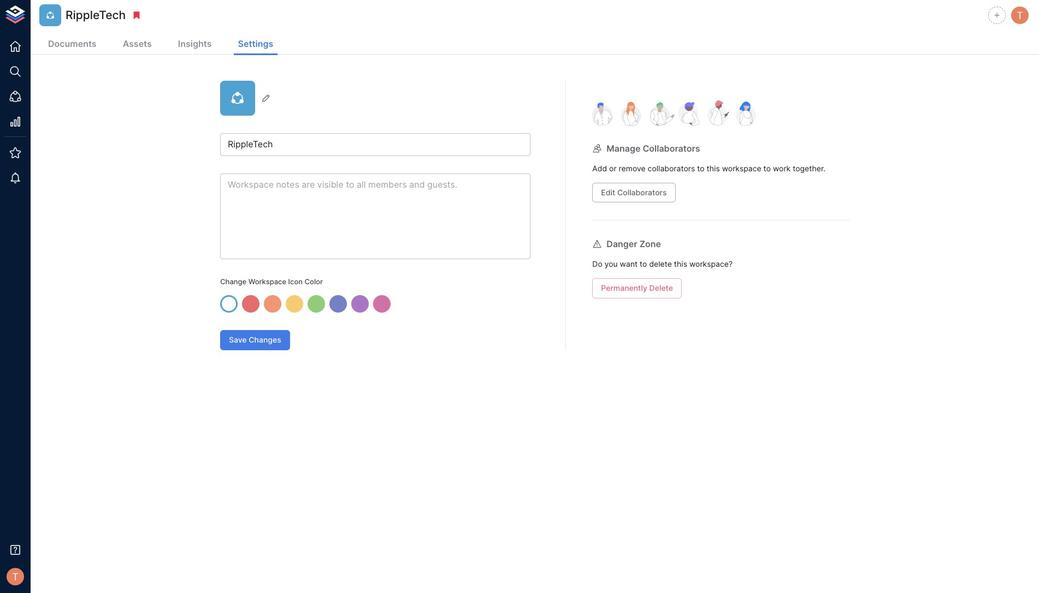 Task type: locate. For each thing, give the bounding box(es) containing it.
insights link
[[174, 34, 216, 55]]

collaborators inside button
[[617, 188, 667, 197]]

this
[[707, 164, 720, 173], [674, 260, 687, 269]]

assets
[[123, 38, 152, 49]]

to right collaborators
[[697, 164, 705, 173]]

permanently delete
[[601, 284, 673, 293]]

1 horizontal spatial t button
[[1010, 5, 1030, 26]]

0 horizontal spatial t
[[12, 571, 19, 583]]

do
[[592, 260, 602, 269]]

collaborators
[[643, 143, 700, 154], [617, 188, 667, 197]]

this for delete
[[674, 260, 687, 269]]

to right want
[[640, 260, 647, 269]]

1 vertical spatial this
[[674, 260, 687, 269]]

to left the work
[[763, 164, 771, 173]]

this for to
[[707, 164, 720, 173]]

t button
[[1010, 5, 1030, 26], [3, 565, 27, 589]]

change
[[220, 278, 246, 286]]

0 vertical spatial collaborators
[[643, 143, 700, 154]]

1 vertical spatial collaborators
[[617, 188, 667, 197]]

1 horizontal spatial this
[[707, 164, 720, 173]]

workspace
[[722, 164, 761, 173]]

save changes
[[229, 336, 281, 345]]

0 horizontal spatial this
[[674, 260, 687, 269]]

1 horizontal spatial t
[[1017, 9, 1023, 21]]

0 horizontal spatial t button
[[3, 565, 27, 589]]

collaborators for edit collaborators
[[617, 188, 667, 197]]

save changes button
[[220, 331, 290, 351]]

t for bottom t button
[[12, 571, 19, 583]]

t for t button to the top
[[1017, 9, 1023, 21]]

0 vertical spatial this
[[707, 164, 720, 173]]

changes
[[249, 336, 281, 345]]

collaborators down remove
[[617, 188, 667, 197]]

collaborators up collaborators
[[643, 143, 700, 154]]

or
[[609, 164, 617, 173]]

settings
[[238, 38, 273, 49]]

t
[[1017, 9, 1023, 21], [12, 571, 19, 583]]

2 horizontal spatial to
[[763, 164, 771, 173]]

1 vertical spatial t
[[12, 571, 19, 583]]

insights
[[178, 38, 212, 49]]

delete
[[649, 284, 673, 293]]

0 vertical spatial t
[[1017, 9, 1023, 21]]

this left workspace
[[707, 164, 720, 173]]

Workspace notes are visible to all members and guests. text field
[[220, 174, 530, 259]]

to
[[697, 164, 705, 173], [763, 164, 771, 173], [640, 260, 647, 269]]

workspace?
[[689, 260, 733, 269]]

remove
[[619, 164, 646, 173]]

danger zone
[[607, 239, 661, 250]]

this right delete
[[674, 260, 687, 269]]

settings link
[[234, 34, 278, 55]]

want
[[620, 260, 638, 269]]



Task type: describe. For each thing, give the bounding box(es) containing it.
assets link
[[118, 34, 156, 55]]

remove bookmark image
[[132, 10, 142, 20]]

color
[[305, 278, 323, 286]]

documents link
[[44, 34, 101, 55]]

permanently delete button
[[592, 279, 682, 299]]

danger
[[607, 239, 637, 250]]

zone
[[640, 239, 661, 250]]

workspace
[[248, 278, 286, 286]]

rippletech
[[66, 8, 126, 22]]

save
[[229, 336, 247, 345]]

together.
[[793, 164, 825, 173]]

collaborators for manage collaborators
[[643, 143, 700, 154]]

edit collaborators
[[601, 188, 667, 197]]

manage collaborators
[[607, 143, 700, 154]]

edit
[[601, 188, 615, 197]]

change workspace icon color
[[220, 278, 323, 286]]

edit collaborators button
[[592, 183, 675, 203]]

add or remove collaborators to this workspace to work together.
[[592, 164, 825, 173]]

add
[[592, 164, 607, 173]]

Workspace Name text field
[[220, 133, 530, 156]]

documents
[[48, 38, 96, 49]]

do you want to delete this workspace?
[[592, 260, 733, 269]]

delete
[[649, 260, 672, 269]]

work
[[773, 164, 791, 173]]

icon
[[288, 278, 303, 286]]

0 horizontal spatial to
[[640, 260, 647, 269]]

1 vertical spatial t button
[[3, 565, 27, 589]]

permanently
[[601, 284, 647, 293]]

collaborators
[[648, 164, 695, 173]]

manage
[[607, 143, 640, 154]]

you
[[605, 260, 618, 269]]

0 vertical spatial t button
[[1010, 5, 1030, 26]]

1 horizontal spatial to
[[697, 164, 705, 173]]



Task type: vqa. For each thing, say whether or not it's contained in the screenshot.
Team in Add to Workspace Dialog
no



